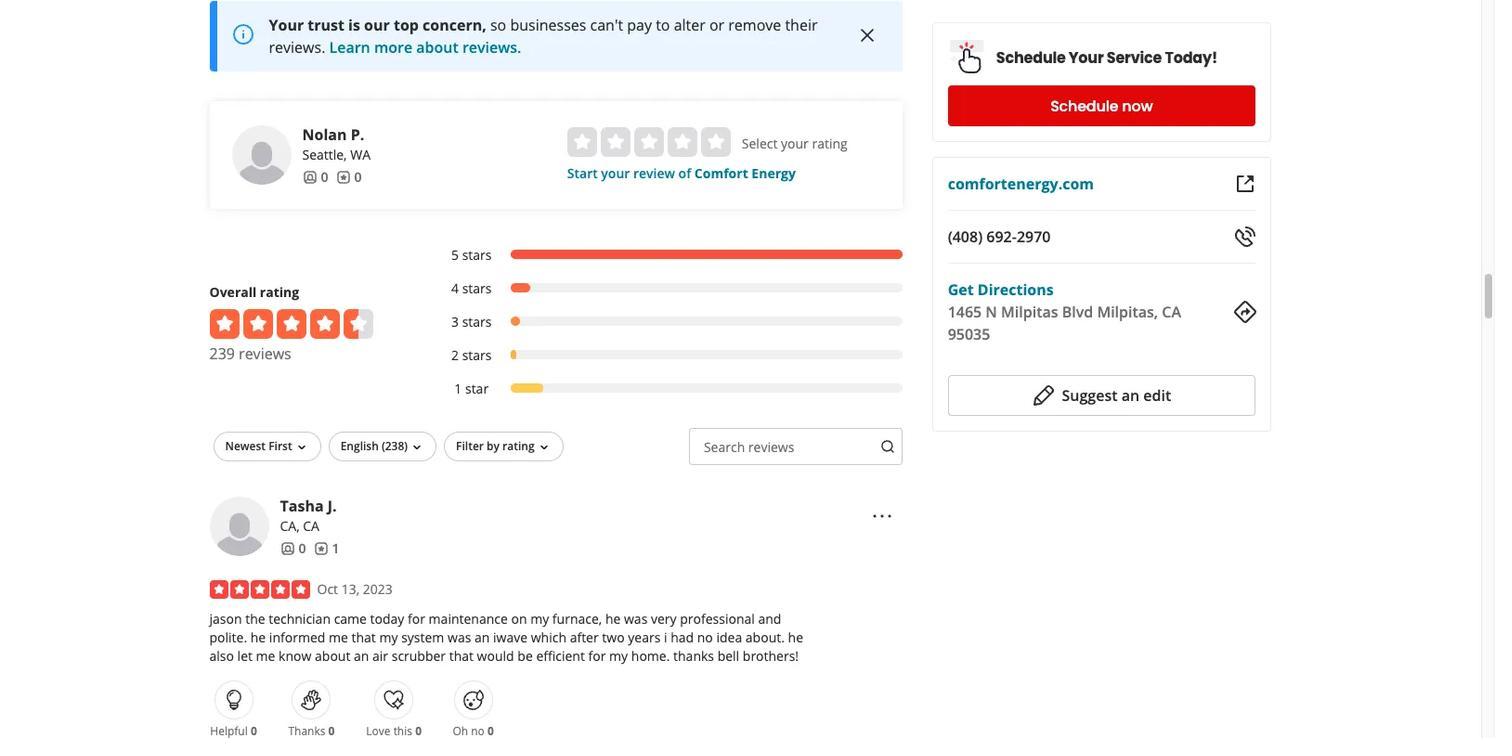 Task type: vqa. For each thing, say whether or not it's contained in the screenshot.
Strega
no



Task type: describe. For each thing, give the bounding box(es) containing it.
their
[[785, 15, 818, 35]]

1 vertical spatial my
[[379, 629, 398, 646]]

16 chevron down v2 image for filter by rating
[[537, 440, 551, 455]]

newest first
[[225, 438, 292, 454]]

by
[[487, 438, 500, 454]]

2 reviews. from the left
[[462, 37, 522, 57]]

0 vertical spatial me
[[329, 629, 348, 646]]

home.
[[631, 647, 670, 665]]

seattle,
[[302, 146, 347, 163]]

newest first button
[[213, 432, 321, 461]]

review
[[633, 164, 675, 182]]

remove
[[728, 15, 781, 35]]

about.
[[746, 629, 785, 646]]

239
[[209, 343, 235, 364]]

nolan p. seattle, wa
[[302, 124, 371, 163]]

came
[[334, 610, 367, 628]]

suggest an edit
[[1063, 385, 1172, 406]]

oct
[[317, 580, 338, 598]]

3 stars
[[451, 313, 492, 330]]

start your review of comfort energy
[[567, 164, 796, 182]]

your trust is our top concern,
[[269, 15, 487, 35]]

friends element for tasha j.
[[280, 539, 306, 558]]

your for select
[[781, 134, 809, 152]]

very
[[651, 610, 677, 628]]

businesses
[[510, 15, 587, 35]]

or
[[710, 15, 725, 35]]

schedule now
[[1051, 95, 1154, 117]]

3
[[451, 313, 459, 330]]

schedule your service today!
[[997, 47, 1218, 68]]

maintenance
[[429, 610, 508, 628]]

furnace,
[[553, 610, 602, 628]]

start
[[567, 164, 598, 182]]

so businesses can't pay to alter or remove their reviews.
[[269, 15, 818, 57]]

2 horizontal spatial my
[[609, 647, 628, 665]]

photo of tasha j. image
[[209, 497, 269, 556]]

schedule for schedule now
[[1051, 95, 1119, 117]]

menu image
[[871, 505, 894, 527]]

0 for tasha j.
[[299, 539, 306, 557]]

comfortenergy.com
[[949, 174, 1095, 194]]

692-
[[987, 227, 1018, 247]]

2023
[[363, 580, 393, 598]]

3 (0 reactions) element from the left
[[415, 723, 422, 738]]

0 vertical spatial was
[[624, 610, 648, 628]]

0 for nolan p.
[[321, 168, 328, 186]]

milpitas,
[[1098, 302, 1159, 322]]

(408) 692-2970
[[949, 227, 1051, 247]]

stars for 2 stars
[[462, 346, 492, 364]]

1 horizontal spatial he
[[606, 610, 621, 628]]

and
[[758, 610, 782, 628]]

system
[[401, 629, 444, 646]]

had
[[671, 629, 694, 646]]

5
[[451, 246, 459, 264]]

16 chevron down v2 image for newest first
[[294, 440, 309, 455]]

24 pencil v2 image
[[1033, 385, 1055, 407]]

directions
[[978, 280, 1054, 300]]

your inside the info alert
[[269, 15, 304, 35]]

comfort
[[695, 164, 748, 182]]

2970
[[1017, 227, 1051, 247]]

get directions link
[[949, 280, 1054, 300]]

english
[[341, 438, 379, 454]]

16 review v2 image
[[314, 541, 328, 556]]

1 horizontal spatial my
[[531, 610, 549, 628]]

(408)
[[949, 227, 983, 247]]

top
[[394, 15, 419, 35]]

16 friends v2 image for tasha
[[280, 541, 295, 556]]

0 horizontal spatial an
[[354, 647, 369, 665]]

tasha
[[280, 496, 324, 516]]

after
[[570, 629, 599, 646]]

info alert
[[209, 1, 903, 71]]

to
[[656, 15, 670, 35]]

tasha j. ca, ca
[[280, 496, 337, 535]]

2 horizontal spatial he
[[788, 629, 803, 646]]

rating for select your rating
[[812, 134, 848, 152]]

milpitas
[[1002, 302, 1059, 322]]

concern,
[[423, 15, 487, 35]]

schedule for schedule your service today!
[[997, 47, 1067, 68]]

iwave
[[493, 629, 528, 646]]

1 for 1
[[332, 539, 340, 557]]

would
[[477, 647, 514, 665]]

learn
[[329, 37, 370, 57]]

be
[[518, 647, 533, 665]]

239 reviews
[[209, 343, 291, 364]]

learn more about reviews. link
[[329, 37, 522, 57]]

friends element for nolan p.
[[302, 168, 328, 186]]

ca inside tasha j. ca, ca
[[303, 517, 319, 535]]

rating for filter by rating
[[503, 438, 535, 454]]

energy
[[752, 164, 796, 182]]

i
[[664, 629, 667, 646]]

4 (0 reactions) element from the left
[[488, 723, 494, 738]]

16 friends v2 image for nolan
[[302, 170, 317, 184]]

know
[[279, 647, 312, 665]]

also
[[209, 647, 234, 665]]

0 horizontal spatial he
[[251, 629, 266, 646]]

search
[[704, 438, 745, 456]]

1 vertical spatial me
[[256, 647, 275, 665]]

filter reviews by 2 stars rating element
[[432, 346, 903, 365]]

filter reviews by 4 stars rating element
[[432, 279, 903, 298]]

years
[[628, 629, 661, 646]]

an inside button
[[1122, 385, 1140, 406]]

star
[[465, 380, 489, 397]]

1 (0 reactions) element from the left
[[251, 723, 257, 738]]

suggest an edit button
[[949, 375, 1256, 416]]

thanks
[[674, 647, 714, 665]]

brothers!
[[743, 647, 799, 665]]

24 info v2 image
[[232, 23, 254, 46]]

0 horizontal spatial was
[[448, 629, 471, 646]]

filter by rating button
[[444, 432, 563, 461]]

alter
[[674, 15, 706, 35]]

reviews element for p.
[[336, 168, 362, 186]]

2 stars
[[451, 346, 492, 364]]

filter reviews by 5 stars rating element
[[432, 246, 903, 264]]

0 horizontal spatial that
[[352, 629, 376, 646]]



Task type: locate. For each thing, give the bounding box(es) containing it.
2 horizontal spatial an
[[1122, 385, 1140, 406]]

1 horizontal spatial reviews.
[[462, 37, 522, 57]]

5 stars
[[451, 246, 492, 264]]

search image
[[881, 439, 896, 454]]

1 vertical spatial about
[[315, 647, 351, 665]]

0 vertical spatial that
[[352, 629, 376, 646]]

was down "maintenance"
[[448, 629, 471, 646]]

2 vertical spatial my
[[609, 647, 628, 665]]

(0 reactions) element
[[251, 723, 257, 738], [328, 723, 335, 738], [415, 723, 422, 738], [488, 723, 494, 738]]

professional
[[680, 610, 755, 628]]

rating right by
[[503, 438, 535, 454]]

reviews down 4.5 star rating image
[[239, 343, 291, 364]]

(238)
[[382, 438, 408, 454]]

1 horizontal spatial reviews
[[749, 438, 795, 456]]

1 horizontal spatial 1
[[455, 380, 462, 397]]

2 vertical spatial an
[[354, 647, 369, 665]]

1 horizontal spatial me
[[329, 629, 348, 646]]

filter by rating
[[456, 438, 535, 454]]

1 horizontal spatial 0
[[321, 168, 328, 186]]

0 horizontal spatial your
[[601, 164, 630, 182]]

0 left 16 review v2 image
[[299, 539, 306, 557]]

that left would
[[449, 647, 474, 665]]

ca right milpitas,
[[1163, 302, 1182, 322]]

0 vertical spatial reviews element
[[336, 168, 362, 186]]

select
[[742, 134, 778, 152]]

0 vertical spatial 1
[[455, 380, 462, 397]]

for up the system
[[408, 610, 425, 628]]

1 vertical spatial was
[[448, 629, 471, 646]]

he up two
[[606, 610, 621, 628]]

3 stars from the top
[[462, 313, 492, 330]]

1 vertical spatial reviews element
[[314, 539, 340, 558]]

reviews.
[[269, 37, 325, 57], [462, 37, 522, 57]]

1 right 16 review v2 image
[[332, 539, 340, 557]]

rating right the select
[[812, 134, 848, 152]]

search reviews
[[704, 438, 795, 456]]

0 vertical spatial for
[[408, 610, 425, 628]]

0 vertical spatial your
[[781, 134, 809, 152]]

my right on
[[531, 610, 549, 628]]

0 horizontal spatial for
[[408, 610, 425, 628]]

13,
[[341, 580, 360, 598]]

1 vertical spatial for
[[588, 647, 606, 665]]

jason
[[209, 610, 242, 628]]

1465
[[949, 302, 982, 322]]

about inside the info alert
[[416, 37, 459, 57]]

1 vertical spatial friends element
[[280, 539, 306, 558]]

the
[[245, 610, 265, 628]]

1 stars from the top
[[462, 246, 492, 264]]

None radio
[[567, 127, 597, 157], [601, 127, 631, 157], [634, 127, 664, 157], [567, 127, 597, 157], [601, 127, 631, 157], [634, 127, 664, 157]]

now
[[1123, 95, 1154, 117]]

rating element
[[567, 127, 731, 157]]

1 inside 'element'
[[455, 380, 462, 397]]

ca inside get directions 1465 n milpitas blvd milpitas, ca 95035
[[1163, 302, 1182, 322]]

ca
[[1163, 302, 1182, 322], [303, 517, 319, 535]]

24 phone v2 image
[[1234, 226, 1256, 248]]

about right know
[[315, 647, 351, 665]]

reviews element containing 1
[[314, 539, 340, 558]]

reviews element
[[336, 168, 362, 186], [314, 539, 340, 558]]

about down concern,
[[416, 37, 459, 57]]

today
[[370, 610, 404, 628]]

about inside jason the technician came today for maintenance on my furnace, he was very professional and polite. he informed me that my system was an iwave which after two years i had no idea about. he also let me know about an air scrubber that would be efficient for my home. thanks bell brothers!
[[315, 647, 351, 665]]

0 horizontal spatial me
[[256, 647, 275, 665]]

blvd
[[1063, 302, 1094, 322]]

1 16 chevron down v2 image from the left
[[294, 440, 309, 455]]

2
[[451, 346, 459, 364]]

an up would
[[475, 629, 490, 646]]

1 horizontal spatial that
[[449, 647, 474, 665]]

schedule left now
[[1051, 95, 1119, 117]]

4 stars from the top
[[462, 346, 492, 364]]

1 vertical spatial your
[[601, 164, 630, 182]]

trust
[[308, 15, 345, 35]]

0 horizontal spatial your
[[269, 15, 304, 35]]

0 vertical spatial reviews
[[239, 343, 291, 364]]

reviews. down trust
[[269, 37, 325, 57]]

that down the came
[[352, 629, 376, 646]]

let
[[237, 647, 253, 665]]

0 horizontal spatial reviews
[[239, 343, 291, 364]]

4.5 star rating image
[[209, 309, 373, 339]]

that
[[352, 629, 376, 646], [449, 647, 474, 665]]

1 horizontal spatial your
[[781, 134, 809, 152]]

0 horizontal spatial 0
[[299, 539, 306, 557]]

can't
[[590, 15, 623, 35]]

0 horizontal spatial about
[[315, 647, 351, 665]]

which
[[531, 629, 567, 646]]

bell
[[718, 647, 740, 665]]

pay
[[627, 15, 652, 35]]

stars right '2'
[[462, 346, 492, 364]]

1 horizontal spatial about
[[416, 37, 459, 57]]

comfortenergy.com link
[[949, 174, 1095, 194]]

was up years
[[624, 610, 648, 628]]

technician
[[269, 610, 331, 628]]

1 horizontal spatial rating
[[503, 438, 535, 454]]

1 vertical spatial rating
[[260, 283, 299, 301]]

friends element down 'seattle,'
[[302, 168, 328, 186]]

0 vertical spatial ca
[[1163, 302, 1182, 322]]

16 chevron down v2 image
[[410, 440, 425, 455]]

24 external link v2 image
[[1234, 173, 1256, 195]]

photo of nolan p. image
[[232, 125, 291, 185]]

he down the
[[251, 629, 266, 646]]

me right let
[[256, 647, 275, 665]]

close image
[[857, 24, 879, 46]]

two
[[602, 629, 625, 646]]

reviews. down so
[[462, 37, 522, 57]]

stars for 3 stars
[[462, 313, 492, 330]]

0 vertical spatial my
[[531, 610, 549, 628]]

0 vertical spatial about
[[416, 37, 459, 57]]

overall
[[209, 283, 257, 301]]

1
[[455, 380, 462, 397], [332, 539, 340, 557]]

of
[[679, 164, 691, 182]]

so
[[490, 15, 507, 35]]

1 horizontal spatial your
[[1069, 47, 1105, 68]]

reviews. inside so businesses can't pay to alter or remove their reviews.
[[269, 37, 325, 57]]

reviews element for j.
[[314, 539, 340, 558]]

ca down tasha j. link
[[303, 517, 319, 535]]

our
[[364, 15, 390, 35]]

24 directions v2 image
[[1234, 301, 1256, 323]]

wa
[[350, 146, 371, 163]]

no
[[697, 629, 713, 646]]

4
[[451, 279, 459, 297]]

your
[[781, 134, 809, 152], [601, 164, 630, 182]]

16 chevron down v2 image inside newest first dropdown button
[[294, 440, 309, 455]]

2 vertical spatial rating
[[503, 438, 535, 454]]

1 left the star
[[455, 380, 462, 397]]

0 horizontal spatial 1
[[332, 539, 340, 557]]

your left service
[[1069, 47, 1105, 68]]

n
[[986, 302, 998, 322]]

16 friends v2 image down 'seattle,'
[[302, 170, 317, 184]]

1 vertical spatial 1
[[332, 539, 340, 557]]

get
[[949, 280, 975, 300]]

1 vertical spatial 16 friends v2 image
[[280, 541, 295, 556]]

reviews element down tasha j. ca, ca on the bottom of page
[[314, 539, 340, 558]]

95035
[[949, 324, 991, 345]]

2 (0 reactions) element from the left
[[328, 723, 335, 738]]

filter
[[456, 438, 484, 454]]

stars for 4 stars
[[462, 279, 492, 297]]

1 horizontal spatial for
[[588, 647, 606, 665]]

reviews for search reviews
[[749, 438, 795, 456]]

overall rating
[[209, 283, 299, 301]]

2 horizontal spatial 0
[[354, 168, 362, 186]]

0 vertical spatial schedule
[[997, 47, 1067, 68]]

friends element down ca,
[[280, 539, 306, 558]]

1 vertical spatial that
[[449, 647, 474, 665]]

scrubber
[[392, 647, 446, 665]]

  text field
[[689, 428, 903, 465]]

rating up 4.5 star rating image
[[260, 283, 299, 301]]

an left air
[[354, 647, 369, 665]]

your right the select
[[781, 134, 809, 152]]

rating
[[812, 134, 848, 152], [260, 283, 299, 301], [503, 438, 535, 454]]

me down the came
[[329, 629, 348, 646]]

0 horizontal spatial my
[[379, 629, 398, 646]]

for down 'after'
[[588, 647, 606, 665]]

english (238) button
[[329, 432, 437, 461]]

an
[[1122, 385, 1140, 406], [475, 629, 490, 646], [354, 647, 369, 665]]

stars for 5 stars
[[462, 246, 492, 264]]

4 stars
[[451, 279, 492, 297]]

0 vertical spatial friends element
[[302, 168, 328, 186]]

1 horizontal spatial an
[[475, 629, 490, 646]]

(no rating) image
[[567, 127, 731, 157]]

0 vertical spatial 16 friends v2 image
[[302, 170, 317, 184]]

reviews right search at left
[[749, 438, 795, 456]]

0 vertical spatial rating
[[812, 134, 848, 152]]

get directions 1465 n milpitas blvd milpitas, ca 95035
[[949, 280, 1182, 345]]

16 friends v2 image down ca,
[[280, 541, 295, 556]]

filter reviews by 3 stars rating element
[[432, 313, 903, 331]]

reviews element containing 0
[[336, 168, 362, 186]]

2 horizontal spatial rating
[[812, 134, 848, 152]]

1 vertical spatial schedule
[[1051, 95, 1119, 117]]

is
[[348, 15, 360, 35]]

0 left 16 review v2 icon
[[321, 168, 328, 186]]

0 horizontal spatial 16 chevron down v2 image
[[294, 440, 309, 455]]

16 review v2 image
[[336, 170, 351, 184]]

stars right 5 at the left top of page
[[462, 246, 492, 264]]

ca,
[[280, 517, 300, 535]]

stars right 3
[[462, 313, 492, 330]]

reviews element down 'wa'
[[336, 168, 362, 186]]

friends element
[[302, 168, 328, 186], [280, 539, 306, 558]]

jason the technician came today for maintenance on my furnace, he was very professional and polite. he informed me that my system was an iwave which after two years i had no idea about. he also let me know about an air scrubber that would be efficient for my home. thanks bell brothers!
[[209, 610, 803, 665]]

p.
[[351, 124, 364, 145]]

16 chevron down v2 image right filter by rating
[[537, 440, 551, 455]]

1 horizontal spatial was
[[624, 610, 648, 628]]

my down today
[[379, 629, 398, 646]]

he right the about.
[[788, 629, 803, 646]]

today!
[[1166, 47, 1218, 68]]

1 star
[[455, 380, 489, 397]]

was
[[624, 610, 648, 628], [448, 629, 471, 646]]

16 chevron down v2 image right first
[[294, 440, 309, 455]]

0 horizontal spatial 16 friends v2 image
[[280, 541, 295, 556]]

an left edit
[[1122, 385, 1140, 406]]

0 vertical spatial an
[[1122, 385, 1140, 406]]

1 vertical spatial ca
[[303, 517, 319, 535]]

oct 13, 2023
[[317, 580, 393, 598]]

1 vertical spatial your
[[1069, 47, 1105, 68]]

tasha j. link
[[280, 496, 337, 516]]

5 star rating image
[[209, 580, 310, 599]]

1 vertical spatial reviews
[[749, 438, 795, 456]]

your right 'start' on the top left of the page
[[601, 164, 630, 182]]

reviews for 239 reviews
[[239, 343, 291, 364]]

0 horizontal spatial ca
[[303, 517, 319, 535]]

efficient
[[536, 647, 585, 665]]

select your rating
[[742, 134, 848, 152]]

my down two
[[609, 647, 628, 665]]

1 reviews. from the left
[[269, 37, 325, 57]]

2 16 chevron down v2 image from the left
[[537, 440, 551, 455]]

16 chevron down v2 image inside the filter by rating dropdown button
[[537, 440, 551, 455]]

service
[[1108, 47, 1163, 68]]

1 vertical spatial an
[[475, 629, 490, 646]]

stars right 4 on the left top of page
[[462, 279, 492, 297]]

nolan
[[302, 124, 347, 145]]

None radio
[[668, 127, 697, 157], [701, 127, 731, 157], [668, 127, 697, 157], [701, 127, 731, 157]]

suggest
[[1063, 385, 1118, 406]]

air
[[373, 647, 388, 665]]

your left trust
[[269, 15, 304, 35]]

1 horizontal spatial 16 friends v2 image
[[302, 170, 317, 184]]

rating inside dropdown button
[[503, 438, 535, 454]]

16 chevron down v2 image
[[294, 440, 309, 455], [537, 440, 551, 455]]

0 horizontal spatial reviews.
[[269, 37, 325, 57]]

1 horizontal spatial 16 chevron down v2 image
[[537, 440, 551, 455]]

schedule up schedule now link
[[997, 47, 1067, 68]]

my
[[531, 610, 549, 628], [379, 629, 398, 646], [609, 647, 628, 665]]

1 horizontal spatial ca
[[1163, 302, 1182, 322]]

16 friends v2 image
[[302, 170, 317, 184], [280, 541, 295, 556]]

your for start
[[601, 164, 630, 182]]

0 vertical spatial your
[[269, 15, 304, 35]]

1 for 1 star
[[455, 380, 462, 397]]

0 horizontal spatial rating
[[260, 283, 299, 301]]

0 right 16 review v2 icon
[[354, 168, 362, 186]]

he
[[606, 610, 621, 628], [251, 629, 266, 646], [788, 629, 803, 646]]

newest
[[225, 438, 266, 454]]

learn more about reviews.
[[329, 37, 522, 57]]

informed
[[269, 629, 325, 646]]

2 stars from the top
[[462, 279, 492, 297]]

filter reviews by 1 star rating element
[[432, 380, 903, 398]]



